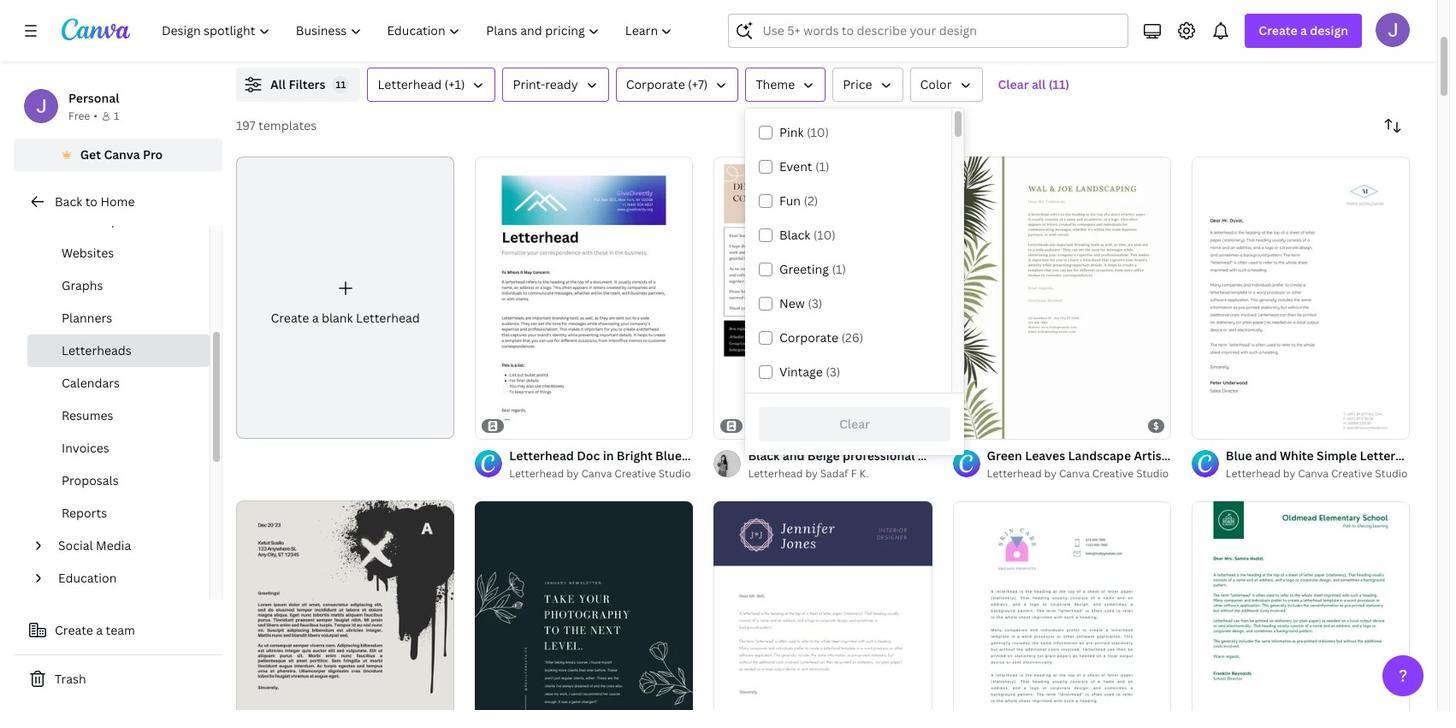 Task type: describe. For each thing, give the bounding box(es) containing it.
back to home
[[55, 193, 135, 210]]

letterhead by canva creative studio link for blue
[[1226, 466, 1411, 483]]

jacob simon image
[[1376, 13, 1411, 47]]

corporate (+7) button
[[616, 68, 739, 102]]

fun
[[780, 193, 801, 209]]

all
[[270, 76, 286, 92]]

clear all (11) button
[[990, 68, 1079, 102]]

all filters
[[270, 76, 326, 92]]

websites link
[[27, 237, 210, 270]]

black and beige professional minimalist business letterhead doc image
[[714, 157, 933, 439]]

home
[[100, 193, 135, 210]]

resumes
[[62, 407, 113, 424]]

pink (10)
[[780, 124, 829, 140]]

clear all (11)
[[998, 76, 1070, 92]]

leaves
[[1026, 448, 1066, 464]]

proposals
[[62, 472, 119, 489]]

pink
[[780, 124, 804, 140]]

letterhead by sadaf f k.
[[748, 467, 869, 481]]

templates
[[259, 117, 317, 134]]

a for blank
[[312, 310, 319, 326]]

197 templates
[[236, 117, 317, 134]]

(+7)
[[688, 76, 708, 92]]

create for create a team
[[55, 622, 93, 639]]

dark blue and pink elegant logo creative letterhead image
[[714, 502, 933, 710]]

letterhead by canva creative studio link for green
[[987, 466, 1172, 483]]

(3) for vintage (3)
[[826, 364, 841, 380]]

1 creative from the left
[[615, 467, 656, 481]]

planners
[[62, 310, 112, 326]]

black
[[780, 227, 811, 243]]

invoices link
[[27, 432, 210, 465]]

white
[[1280, 448, 1315, 464]]

print-
[[513, 76, 545, 92]]

price
[[843, 76, 873, 92]]

social
[[58, 538, 93, 554]]

Sort by button
[[1376, 109, 1411, 143]]

education link
[[51, 562, 199, 595]]

blue and white simple letterhead letterhead by canva creative studio
[[1226, 448, 1425, 481]]

websites
[[62, 245, 114, 261]]

free •
[[68, 109, 98, 123]]

(11)
[[1049, 76, 1070, 92]]

all
[[1032, 76, 1046, 92]]

trash link
[[14, 662, 223, 697]]

greeting
[[780, 261, 829, 277]]

green leaves landscape artist personal letterhead link
[[987, 447, 1288, 466]]

green
[[987, 448, 1023, 464]]

green and white modern professional grade school letterhead image
[[1192, 502, 1411, 710]]

calendars link
[[27, 367, 210, 400]]

reports
[[62, 505, 107, 521]]

and
[[1256, 448, 1278, 464]]

11 filter options selected element
[[332, 76, 350, 93]]

clear button
[[759, 407, 951, 442]]

get canva pro
[[80, 146, 163, 163]]

blue
[[1226, 448, 1253, 464]]

graphs
[[62, 277, 103, 294]]

blank
[[322, 310, 353, 326]]

create for create a blank letterhead
[[271, 310, 309, 326]]

1 letterhead by canva creative studio link from the left
[[509, 466, 694, 483]]

corporate for corporate (+7)
[[626, 76, 685, 92]]

resumes link
[[27, 400, 210, 432]]

k.
[[860, 467, 869, 481]]

creative inside blue and white simple letterhead letterhead by canva creative studio
[[1332, 467, 1373, 481]]

social media
[[58, 538, 131, 554]]

(3) for new (3)
[[808, 295, 823, 312]]

fun (2)
[[780, 193, 819, 209]]

creative inside green leaves landscape artist personal letterhead letterhead by canva creative studio
[[1093, 467, 1134, 481]]

create a design button
[[1246, 14, 1363, 48]]

landscape
[[1069, 448, 1132, 464]]

(+1)
[[445, 76, 465, 92]]

create a team button
[[14, 614, 223, 648]]

design
[[1311, 22, 1349, 39]]

trash
[[55, 671, 86, 687]]

1 letterhead templates image from the left
[[1045, 0, 1411, 47]]

greeting (1)
[[780, 261, 847, 277]]

new
[[780, 295, 805, 312]]

letterheads
[[62, 342, 132, 359]]

top level navigation element
[[151, 14, 688, 48]]

back to home link
[[14, 185, 223, 219]]

canva inside blue and white simple letterhead letterhead by canva creative studio
[[1299, 467, 1329, 481]]

197
[[236, 117, 256, 134]]

clear for clear
[[840, 416, 870, 432]]

media
[[96, 538, 131, 554]]

vintage (3)
[[780, 364, 841, 380]]

print-ready button
[[503, 68, 609, 102]]

letterhead by sadaf f k. link
[[748, 466, 933, 483]]

event
[[780, 158, 813, 175]]

filters
[[289, 76, 326, 92]]

mind maps link
[[27, 205, 210, 237]]

(1) for event (1)
[[816, 158, 830, 175]]

education
[[58, 570, 117, 586]]



Task type: locate. For each thing, give the bounding box(es) containing it.
corporate (+7)
[[626, 76, 708, 92]]

2 horizontal spatial create
[[1259, 22, 1298, 39]]

a
[[1301, 22, 1308, 39], [312, 310, 319, 326], [96, 622, 103, 639]]

pro
[[143, 146, 163, 163]]

get
[[80, 146, 101, 163]]

0 horizontal spatial (1)
[[816, 158, 830, 175]]

color
[[921, 76, 952, 92]]

2 horizontal spatial a
[[1301, 22, 1308, 39]]

print-ready
[[513, 76, 578, 92]]

2 horizontal spatial studio
[[1376, 467, 1408, 481]]

social media link
[[51, 530, 199, 562]]

letterhead by canva creative studio
[[509, 467, 691, 481]]

0 vertical spatial (10)
[[807, 124, 829, 140]]

1 vertical spatial (10)
[[814, 227, 836, 243]]

clear
[[998, 76, 1029, 92], [840, 416, 870, 432]]

3 studio from the left
[[1376, 467, 1408, 481]]

create a blank letterhead element
[[236, 157, 455, 439]]

(10) right black
[[814, 227, 836, 243]]

1 horizontal spatial personal
[[1170, 448, 1221, 464]]

maps
[[94, 212, 125, 229]]

black (10)
[[780, 227, 836, 243]]

1 horizontal spatial (1)
[[832, 261, 847, 277]]

clear left all
[[998, 76, 1029, 92]]

1 horizontal spatial corporate
[[780, 330, 839, 346]]

ready
[[545, 76, 578, 92]]

(10)
[[807, 124, 829, 140], [814, 227, 836, 243]]

create a blank letterhead link
[[236, 157, 455, 439]]

3 creative from the left
[[1332, 467, 1373, 481]]

2 creative from the left
[[1093, 467, 1134, 481]]

0 horizontal spatial letterhead by canva creative studio link
[[509, 466, 694, 483]]

1 horizontal spatial clear
[[998, 76, 1029, 92]]

price button
[[833, 68, 903, 102]]

corporate up vintage (3)
[[780, 330, 839, 346]]

a for team
[[96, 622, 103, 639]]

(10) for pink (10)
[[807, 124, 829, 140]]

personal
[[68, 90, 119, 106], [1170, 448, 1221, 464]]

free
[[68, 109, 90, 123]]

corporate inside button
[[626, 76, 685, 92]]

create inside dropdown button
[[1259, 22, 1298, 39]]

(1) for greeting (1)
[[832, 261, 847, 277]]

0 horizontal spatial creative
[[615, 467, 656, 481]]

canva inside button
[[104, 146, 140, 163]]

(1) right event
[[816, 158, 830, 175]]

0 horizontal spatial personal
[[68, 90, 119, 106]]

by
[[567, 467, 579, 481], [806, 467, 818, 481], [1045, 467, 1057, 481], [1284, 467, 1296, 481]]

clear inside 'button'
[[998, 76, 1029, 92]]

0 horizontal spatial studio
[[659, 467, 691, 481]]

mind
[[62, 212, 91, 229]]

0 vertical spatial corporate
[[626, 76, 685, 92]]

2 studio from the left
[[1137, 467, 1169, 481]]

0 vertical spatial create
[[1259, 22, 1298, 39]]

2 vertical spatial create
[[55, 622, 93, 639]]

create left design
[[1259, 22, 1298, 39]]

$
[[1154, 420, 1160, 433]]

0 horizontal spatial a
[[96, 622, 103, 639]]

create for create a design
[[1259, 22, 1298, 39]]

3 by from the left
[[1045, 467, 1057, 481]]

1
[[114, 109, 119, 123]]

1 vertical spatial create
[[271, 310, 309, 326]]

clear for clear all (11)
[[998, 76, 1029, 92]]

invoices
[[62, 440, 109, 456]]

0 horizontal spatial create
[[55, 622, 93, 639]]

corporate for corporate (26)
[[780, 330, 839, 346]]

4 by from the left
[[1284, 467, 1296, 481]]

(1) right greeting
[[832, 261, 847, 277]]

simple blue and pink pattern classic letterhead image
[[953, 502, 1172, 710]]

letterhead doc in bright blue bright purple classic professional style image
[[475, 157, 694, 439]]

(1)
[[816, 158, 830, 175], [832, 261, 847, 277]]

2 letterhead templates image from the left
[[1153, 0, 1303, 16]]

Search search field
[[763, 15, 1118, 47]]

vintage
[[780, 364, 823, 380]]

1 vertical spatial personal
[[1170, 448, 1221, 464]]

studio inside blue and white simple letterhead letterhead by canva creative studio
[[1376, 467, 1408, 481]]

•
[[94, 109, 98, 123]]

theme
[[756, 76, 795, 92]]

0 horizontal spatial corporate
[[626, 76, 685, 92]]

1 horizontal spatial letterhead by canva creative studio link
[[987, 466, 1172, 483]]

a inside button
[[96, 622, 103, 639]]

blue and white simple letterhead link
[[1226, 447, 1425, 466]]

by inside letterhead by sadaf f k. link
[[806, 467, 818, 481]]

create
[[1259, 22, 1298, 39], [271, 310, 309, 326], [55, 622, 93, 639]]

3 letterhead by canva creative studio link from the left
[[1226, 466, 1411, 483]]

(26)
[[842, 330, 864, 346]]

(10) right pink
[[807, 124, 829, 140]]

clear up f
[[840, 416, 870, 432]]

(3) right vintage at the right bottom of the page
[[826, 364, 841, 380]]

mind maps
[[62, 212, 125, 229]]

create left team
[[55, 622, 93, 639]]

2 vertical spatial a
[[96, 622, 103, 639]]

0 vertical spatial (3)
[[808, 295, 823, 312]]

1 horizontal spatial create
[[271, 310, 309, 326]]

1 vertical spatial (3)
[[826, 364, 841, 380]]

personal inside green leaves landscape artist personal letterhead letterhead by canva creative studio
[[1170, 448, 1221, 464]]

1 vertical spatial corporate
[[780, 330, 839, 346]]

simple
[[1317, 448, 1358, 464]]

1 vertical spatial (1)
[[832, 261, 847, 277]]

corporate
[[626, 76, 685, 92], [780, 330, 839, 346]]

sadaf
[[821, 467, 849, 481]]

a left team
[[96, 622, 103, 639]]

1 by from the left
[[567, 467, 579, 481]]

by inside green leaves landscape artist personal letterhead letterhead by canva creative studio
[[1045, 467, 1057, 481]]

(3) right new
[[808, 295, 823, 312]]

canva
[[104, 146, 140, 163], [582, 467, 612, 481], [1060, 467, 1090, 481], [1299, 467, 1329, 481]]

canva inside green leaves landscape artist personal letterhead letterhead by canva creative studio
[[1060, 467, 1090, 481]]

a left blank
[[312, 310, 319, 326]]

get canva pro button
[[14, 139, 223, 171]]

event (1)
[[780, 158, 830, 175]]

1 horizontal spatial studio
[[1137, 467, 1169, 481]]

proposals link
[[27, 465, 210, 497]]

1 horizontal spatial a
[[312, 310, 319, 326]]

a inside dropdown button
[[1301, 22, 1308, 39]]

new (3)
[[780, 295, 823, 312]]

None search field
[[729, 14, 1129, 48]]

a for design
[[1301, 22, 1308, 39]]

letterhead (+1) button
[[368, 68, 496, 102]]

studio inside green leaves landscape artist personal letterhead letterhead by canva creative studio
[[1137, 467, 1169, 481]]

graphs link
[[27, 270, 210, 302]]

a left design
[[1301, 22, 1308, 39]]

create inside button
[[55, 622, 93, 639]]

1 vertical spatial clear
[[840, 416, 870, 432]]

0 vertical spatial clear
[[998, 76, 1029, 92]]

letterhead by canva creative studio link
[[509, 466, 694, 483], [987, 466, 1172, 483], [1226, 466, 1411, 483]]

1 studio from the left
[[659, 467, 691, 481]]

green leaves landscape artist personal letterhead letterhead by canva creative studio
[[987, 448, 1288, 481]]

2 horizontal spatial creative
[[1332, 467, 1373, 481]]

back
[[55, 193, 82, 210]]

personal left blue
[[1170, 448, 1221, 464]]

calendars
[[62, 375, 120, 391]]

(2)
[[804, 193, 819, 209]]

2 letterhead by canva creative studio link from the left
[[987, 466, 1172, 483]]

0 horizontal spatial (3)
[[808, 295, 823, 312]]

f
[[851, 467, 857, 481]]

1 horizontal spatial creative
[[1093, 467, 1134, 481]]

personal up •
[[68, 90, 119, 106]]

grunge professional personal brand business letterhead image
[[236, 501, 455, 710]]

create left blank
[[271, 310, 309, 326]]

0 vertical spatial personal
[[68, 90, 119, 106]]

feminine floral letterhead & newsletter design for photographers, florists, & wedding venues image
[[475, 502, 694, 710]]

letterhead templates image
[[1045, 0, 1411, 47], [1153, 0, 1303, 16]]

create a blank letterhead
[[271, 310, 420, 326]]

corporate left (+7)
[[626, 76, 685, 92]]

planners link
[[27, 302, 210, 335]]

letterhead (+1)
[[378, 76, 465, 92]]

0 horizontal spatial clear
[[840, 416, 870, 432]]

color button
[[910, 68, 983, 102]]

create a design
[[1259, 22, 1349, 39]]

(10) for black (10)
[[814, 227, 836, 243]]

letterhead inside button
[[378, 76, 442, 92]]

2 horizontal spatial letterhead by canva creative studio link
[[1226, 466, 1411, 483]]

create a team
[[55, 622, 135, 639]]

team
[[106, 622, 135, 639]]

reports link
[[27, 497, 210, 530]]

(3)
[[808, 295, 823, 312], [826, 364, 841, 380]]

blue and white simple letterhead image
[[1192, 157, 1411, 439]]

0 vertical spatial (1)
[[816, 158, 830, 175]]

by inside blue and white simple letterhead letterhead by canva creative studio
[[1284, 467, 1296, 481]]

2 by from the left
[[806, 467, 818, 481]]

theme button
[[746, 68, 826, 102]]

to
[[85, 193, 98, 210]]

clear inside button
[[840, 416, 870, 432]]

0 vertical spatial a
[[1301, 22, 1308, 39]]

green leaves landscape artist personal letterhead image
[[953, 157, 1172, 439]]

creative
[[615, 467, 656, 481], [1093, 467, 1134, 481], [1332, 467, 1373, 481]]

1 horizontal spatial (3)
[[826, 364, 841, 380]]

1 vertical spatial a
[[312, 310, 319, 326]]

corporate (26)
[[780, 330, 864, 346]]



Task type: vqa. For each thing, say whether or not it's contained in the screenshot.
the (1) associated with Event (1)
yes



